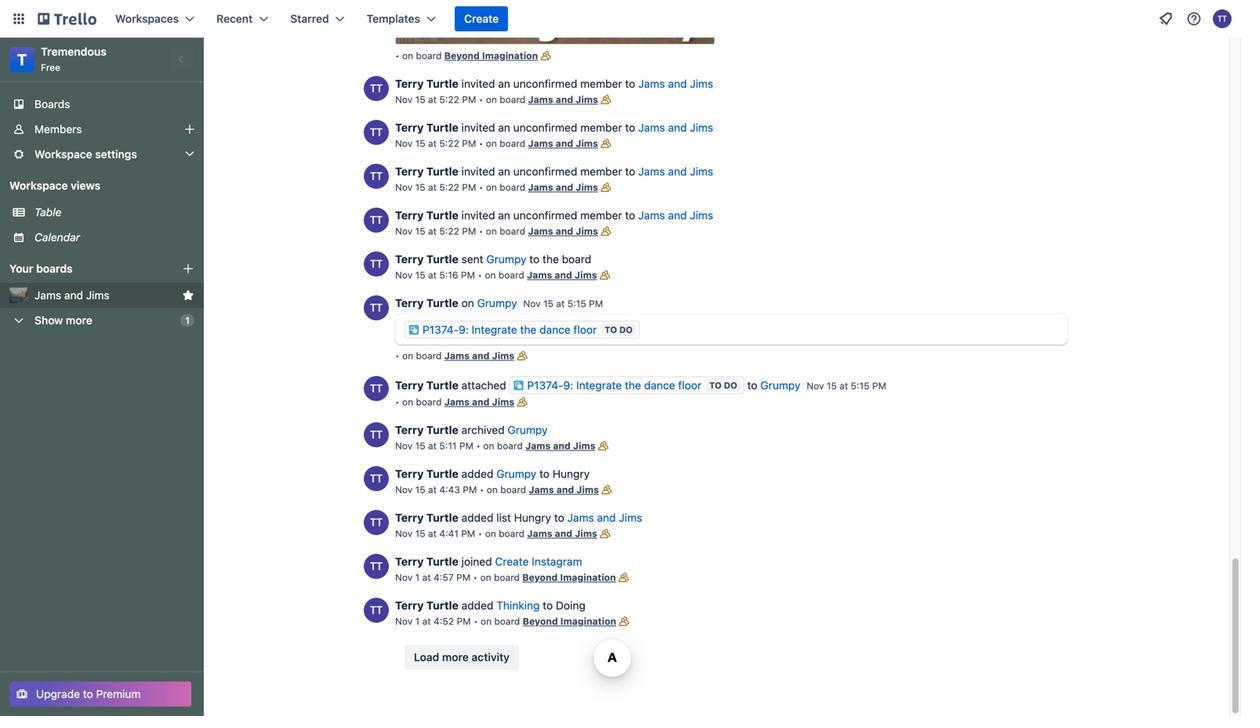 Task type: locate. For each thing, give the bounding box(es) containing it.
3 member from the top
[[580, 165, 622, 178]]

create up nov 1 at 4:57 pm • on board beyond imagination
[[495, 556, 529, 568]]

imagination up the doing
[[560, 572, 616, 583]]

to do
[[605, 325, 633, 335], [709, 381, 737, 391]]

3 invited from the top
[[462, 165, 495, 178]]

15 inside to grumpy nov 15 at 5:15 pm
[[827, 381, 837, 392]]

pm inside to grumpy nov 15 at 5:15 pm
[[872, 381, 887, 392]]

imagination
[[482, 50, 538, 61], [560, 572, 616, 583], [561, 616, 616, 627]]

on
[[402, 50, 413, 61], [486, 94, 497, 105], [486, 138, 497, 149], [486, 182, 497, 193], [486, 226, 497, 237], [485, 270, 496, 281], [462, 297, 474, 310], [402, 350, 413, 361], [402, 397, 413, 408], [483, 441, 494, 452], [487, 485, 498, 496], [485, 528, 496, 539], [480, 572, 491, 583], [481, 616, 492, 627]]

3 terry turtle invited an unconfirmed member to jams and jims from the top
[[395, 165, 713, 178]]

0 vertical spatial • on board jams and jims
[[395, 350, 515, 361]]

recent
[[216, 12, 253, 25]]

thinking
[[497, 599, 540, 612]]

pm
[[462, 94, 476, 105], [462, 138, 476, 149], [462, 182, 476, 193], [462, 226, 476, 237], [461, 270, 475, 281], [589, 298, 603, 309], [872, 381, 887, 392], [459, 441, 474, 452], [463, 485, 477, 496], [461, 528, 475, 539], [456, 572, 471, 583], [457, 616, 471, 627]]

back to home image
[[38, 6, 96, 31]]

1 5:22 from the top
[[439, 94, 459, 105]]

0 vertical spatial added
[[462, 468, 494, 481]]

your boards
[[9, 262, 73, 275]]

on for 1st terry turtle (terryturtle) icon from the bottom
[[480, 572, 491, 583]]

jams
[[638, 77, 665, 90], [528, 94, 553, 105], [638, 121, 665, 134], [528, 138, 553, 149], [638, 165, 665, 178], [528, 182, 553, 193], [638, 209, 665, 222], [528, 226, 553, 237], [527, 270, 552, 281], [35, 289, 61, 302], [444, 350, 470, 361], [444, 397, 470, 408], [525, 441, 551, 452], [529, 485, 554, 496], [567, 512, 594, 525], [527, 528, 553, 539]]

create
[[464, 12, 499, 25], [495, 556, 529, 568]]

pm inside terry turtle on grumpy nov 15 at 5:15 pm
[[589, 298, 603, 309]]

1 vertical spatial 5:15
[[851, 381, 870, 392]]

4 nov 15 at 5:22 pm • on board jams and jims from the top
[[395, 226, 598, 237]]

1 left 4:57 on the left of page
[[415, 572, 420, 583]]

to
[[625, 77, 635, 90], [625, 121, 635, 134], [625, 165, 635, 178], [625, 209, 635, 222], [530, 253, 540, 266], [747, 379, 758, 392], [540, 468, 550, 481], [554, 512, 564, 525], [543, 599, 553, 612], [83, 688, 93, 701]]

• on board jams and jims up terry turtle attached on the left bottom of the page
[[395, 350, 515, 361]]

1 horizontal spatial dance
[[644, 379, 675, 392]]

board for fifth terry turtle (terryturtle) icon
[[499, 528, 525, 539]]

2 member from the top
[[580, 121, 622, 134]]

1 terry turtle invited an unconfirmed member to jams and jims from the top
[[395, 77, 713, 90]]

jams and jims
[[35, 289, 110, 302]]

terry turtle (terryturtle) image
[[1213, 9, 1232, 28], [364, 120, 389, 145], [364, 296, 389, 321], [364, 376, 389, 401], [364, 423, 389, 448], [364, 466, 389, 492], [364, 598, 389, 623]]

create up "• on board beyond imagination"
[[464, 12, 499, 25]]

upgrade to premium link
[[9, 682, 191, 707]]

beyond down create button
[[444, 50, 480, 61]]

0 horizontal spatial more
[[66, 314, 92, 327]]

at for 3rd terry turtle (terryturtle) icon from the top of the page
[[428, 226, 437, 237]]

8 terry from the top
[[395, 424, 424, 437]]

board for second terry turtle (terryturtle) icon
[[500, 182, 525, 193]]

terry turtle added grumpy to hungry
[[395, 468, 590, 481]]

at for terry turtle invited an unconfirmed member to jams and jims's terry turtle (terryturtle) image
[[428, 138, 437, 149]]

1 vertical spatial beyond imagination link
[[522, 572, 616, 583]]

more down jams and jims
[[66, 314, 92, 327]]

15 inside terry turtle on grumpy nov 15 at 5:15 pm
[[544, 298, 554, 309]]

the
[[543, 253, 559, 266], [520, 323, 537, 336], [625, 379, 641, 392]]

grumpy link for to the board
[[486, 253, 527, 266]]

0 vertical spatial create
[[464, 12, 499, 25]]

an for 6th terry turtle (terryturtle) icon from the bottom of the page
[[498, 77, 510, 90]]

added up 'nov 1 at 4:52 pm • on board beyond imagination'
[[462, 599, 494, 612]]

load more activity
[[414, 651, 510, 664]]

0 horizontal spatial do
[[619, 325, 633, 335]]

3 an from the top
[[498, 165, 510, 178]]

nov 15 at 4:41 pm • on board jams and jims
[[395, 528, 597, 539]]

dance
[[540, 323, 571, 336], [644, 379, 675, 392]]

1 invited from the top
[[462, 77, 495, 90]]

imagination down the doing
[[561, 616, 616, 627]]

workspace for workspace views
[[9, 179, 68, 192]]

3 nov 15 at 5:22 pm • on board jams and jims from the top
[[395, 182, 598, 193]]

joined
[[462, 556, 492, 568]]

0 horizontal spatial to
[[605, 325, 617, 335]]

jams and jims link
[[638, 77, 713, 90], [528, 94, 598, 105], [638, 121, 713, 134], [528, 138, 598, 149], [638, 165, 713, 178], [528, 182, 598, 193], [638, 209, 713, 222], [528, 226, 598, 237], [527, 270, 597, 281], [35, 288, 176, 303], [444, 350, 515, 361], [444, 397, 515, 408], [525, 441, 596, 452], [529, 485, 599, 496], [567, 512, 642, 525], [527, 528, 597, 539]]

p1374- right attached at the bottom left
[[527, 379, 563, 392]]

6 terry from the top
[[395, 297, 424, 310]]

workspace up table
[[9, 179, 68, 192]]

jims
[[690, 77, 713, 90], [576, 94, 598, 105], [690, 121, 713, 134], [576, 138, 598, 149], [690, 165, 713, 178], [576, 182, 598, 193], [690, 209, 713, 222], [576, 226, 598, 237], [575, 270, 597, 281], [86, 289, 110, 302], [492, 350, 515, 361], [492, 397, 515, 408], [573, 441, 596, 452], [577, 485, 599, 496], [619, 512, 642, 525], [575, 528, 597, 539]]

workspace for workspace settings
[[35, 148, 92, 161]]

• on board jams and jims down terry turtle attached on the left bottom of the page
[[395, 397, 515, 408]]

4 invited from the top
[[462, 209, 495, 222]]

10 turtle from the top
[[426, 512, 459, 525]]

terry turtle (terryturtle) image for to doing
[[364, 598, 389, 623]]

1 added from the top
[[462, 468, 494, 481]]

an for 3rd terry turtle (terryturtle) icon from the top of the page
[[498, 209, 510, 222]]

2 an from the top
[[498, 121, 510, 134]]

2 nov 15 at 5:22 pm • on board jams and jims from the top
[[395, 138, 598, 149]]

terry turtle joined create instagram
[[395, 556, 582, 568]]

1 vertical spatial • on board jams and jims
[[395, 397, 515, 408]]

9 turtle from the top
[[426, 468, 459, 481]]

more inside "link"
[[442, 651, 469, 664]]

nov 15 at 5:15 pm link
[[523, 298, 603, 309], [807, 381, 887, 392]]

an
[[498, 77, 510, 90], [498, 121, 510, 134], [498, 165, 510, 178], [498, 209, 510, 222]]

1 vertical spatial floor
[[678, 379, 702, 392]]

7 turtle from the top
[[426, 379, 459, 392]]

1 down starred icon
[[185, 315, 190, 326]]

grumpy for 15
[[477, 297, 517, 310]]

imagination for create instagram
[[560, 572, 616, 583]]

upgrade
[[36, 688, 80, 701]]

templates
[[367, 12, 420, 25]]

3 5:22 from the top
[[439, 182, 459, 193]]

added for grumpy
[[462, 468, 494, 481]]

1 vertical spatial 9:
[[563, 379, 573, 392]]

0 vertical spatial to
[[605, 325, 617, 335]]

do
[[619, 325, 633, 335], [724, 381, 737, 391]]

1 vertical spatial to
[[709, 381, 722, 391]]

your
[[9, 262, 33, 275]]

p1374-9: integrate the dance floor
[[423, 323, 597, 336], [527, 379, 702, 392]]

3 turtle from the top
[[426, 165, 459, 178]]

15 for terry turtle invited an unconfirmed member to jams and jims's terry turtle (terryturtle) image
[[415, 138, 426, 149]]

grumpy
[[486, 253, 527, 266], [477, 297, 517, 310], [761, 379, 801, 392], [508, 424, 548, 437], [497, 468, 537, 481]]

to
[[605, 325, 617, 335], [709, 381, 722, 391]]

2 added from the top
[[462, 512, 494, 525]]

0 vertical spatial nov 15 at 5:15 pm link
[[523, 298, 603, 309]]

workspace down members
[[35, 148, 92, 161]]

workspace navigation collapse icon image
[[171, 49, 193, 71]]

0 horizontal spatial 9:
[[459, 323, 469, 336]]

instagram
[[532, 556, 582, 568]]

nov 15 at 5:22 pm • on board jams and jims
[[395, 94, 598, 105], [395, 138, 598, 149], [395, 182, 598, 193], [395, 226, 598, 237]]

0 horizontal spatial nov 15 at 5:15 pm link
[[523, 298, 603, 309]]

primary element
[[0, 0, 1241, 38]]

2 5:22 from the top
[[439, 138, 459, 149]]

board
[[416, 50, 442, 61], [500, 94, 525, 105], [500, 138, 525, 149], [500, 182, 525, 193], [500, 226, 525, 237], [562, 253, 591, 266], [499, 270, 524, 281], [416, 350, 442, 361], [416, 397, 442, 408], [497, 441, 523, 452], [501, 485, 526, 496], [499, 528, 525, 539], [494, 572, 520, 583], [494, 616, 520, 627]]

4 turtle from the top
[[426, 209, 459, 222]]

10 terry from the top
[[395, 512, 424, 525]]

premium
[[96, 688, 141, 701]]

0 vertical spatial hungry
[[553, 468, 590, 481]]

beyond imagination link
[[444, 50, 538, 61], [522, 572, 616, 583], [523, 616, 616, 627]]

•
[[395, 50, 400, 61], [479, 94, 483, 105], [479, 138, 483, 149], [479, 182, 483, 193], [479, 226, 483, 237], [478, 270, 482, 281], [395, 350, 400, 361], [395, 397, 400, 408], [476, 441, 481, 452], [480, 485, 484, 496], [478, 528, 483, 539], [473, 572, 478, 583], [474, 616, 478, 627]]

p1374-
[[423, 323, 459, 336], [527, 379, 563, 392]]

create button
[[455, 6, 508, 31]]

1 horizontal spatial the
[[543, 253, 559, 266]]

grumpy for hungry
[[497, 468, 537, 481]]

1 vertical spatial added
[[462, 512, 494, 525]]

4 terry turtle invited an unconfirmed member to jams and jims from the top
[[395, 209, 713, 222]]

15 for 3rd terry turtle (terryturtle) icon from the bottom
[[415, 270, 426, 281]]

11 turtle from the top
[[426, 556, 459, 568]]

0 horizontal spatial dance
[[540, 323, 571, 336]]

added up nov 15 at 4:43 pm • on board jams and jims
[[462, 468, 494, 481]]

on for 3rd terry turtle (terryturtle) icon from the top of the page
[[486, 226, 497, 237]]

beyond down the create instagram link
[[522, 572, 558, 583]]

nov
[[395, 94, 413, 105], [395, 138, 413, 149], [395, 182, 413, 193], [395, 226, 413, 237], [395, 270, 413, 281], [523, 298, 541, 309], [807, 381, 824, 392], [395, 441, 413, 452], [395, 485, 413, 496], [395, 528, 413, 539], [395, 572, 413, 583], [395, 616, 413, 627]]

terry turtle (terryturtle) image
[[364, 76, 389, 101], [364, 164, 389, 189], [364, 208, 389, 233], [364, 252, 389, 277], [364, 510, 389, 536], [364, 554, 389, 579]]

settings
[[95, 148, 137, 161]]

2 terry turtle invited an unconfirmed member to jams and jims from the top
[[395, 121, 713, 134]]

2 vertical spatial 1
[[415, 616, 420, 627]]

1 turtle from the top
[[426, 77, 459, 90]]

15 for terry turtle (terryturtle) image associated with to hungry
[[415, 485, 426, 496]]

1 horizontal spatial 5:15
[[851, 381, 870, 392]]

show
[[35, 314, 63, 327]]

beyond imagination link for create instagram
[[522, 572, 616, 583]]

0 vertical spatial beyond imagination link
[[444, 50, 538, 61]]

at
[[428, 94, 437, 105], [428, 138, 437, 149], [428, 182, 437, 193], [428, 226, 437, 237], [428, 270, 437, 281], [556, 298, 565, 309], [840, 381, 848, 392], [428, 441, 437, 452], [428, 485, 437, 496], [428, 528, 437, 539], [422, 572, 431, 583], [422, 616, 431, 627]]

2 • on board jams and jims from the top
[[395, 397, 515, 408]]

on for terry turtle invited an unconfirmed member to jams and jims's terry turtle (terryturtle) image
[[486, 138, 497, 149]]

terry turtle invited an unconfirmed member to jams and jims for terry turtle invited an unconfirmed member to jams and jims's terry turtle (terryturtle) image
[[395, 121, 713, 134]]

grumpy link
[[486, 253, 527, 266], [477, 297, 517, 310], [761, 379, 801, 392], [508, 424, 548, 437], [497, 468, 537, 481]]

beyond down thinking
[[523, 616, 558, 627]]

board for terry turtle (terryturtle) image associated with to hungry
[[501, 485, 526, 496]]

1
[[185, 315, 190, 326], [415, 572, 420, 583], [415, 616, 420, 627]]

nov 1 at 4:52 pm • on board beyond imagination
[[395, 616, 616, 627]]

nov 15 at 4:43 pm • on board jams and jims
[[395, 485, 599, 496]]

workspace inside popup button
[[35, 148, 92, 161]]

hungry right list on the left bottom
[[514, 512, 551, 525]]

terry turtle (terryturtle) image for to
[[364, 376, 389, 401]]

more for load
[[442, 651, 469, 664]]

15
[[415, 94, 426, 105], [415, 138, 426, 149], [415, 182, 426, 193], [415, 226, 426, 237], [415, 270, 426, 281], [544, 298, 554, 309], [827, 381, 837, 392], [415, 441, 426, 452], [415, 485, 426, 496], [415, 528, 426, 539]]

1 horizontal spatial more
[[442, 651, 469, 664]]

• on board jams and jims for on
[[395, 350, 515, 361]]

4 member from the top
[[580, 209, 622, 222]]

1 horizontal spatial to do
[[709, 381, 737, 391]]

beyond imagination link down create button
[[444, 50, 538, 61]]

1 an from the top
[[498, 77, 510, 90]]

nov 1 at 4:57 pm link
[[395, 572, 471, 583]]

12 terry from the top
[[395, 599, 424, 612]]

all members of the workspace can see and edit this board. image for invited an unconfirmed member to
[[598, 92, 614, 107]]

4 an from the top
[[498, 209, 510, 222]]

hungry
[[553, 468, 590, 481], [514, 512, 551, 525]]

unconfirmed
[[513, 77, 578, 90], [513, 121, 578, 134], [513, 165, 578, 178], [513, 209, 578, 222]]

1 • on board jams and jims from the top
[[395, 350, 515, 361]]

4 5:22 from the top
[[439, 226, 459, 237]]

1 horizontal spatial integrate
[[576, 379, 622, 392]]

invited
[[462, 77, 495, 90], [462, 121, 495, 134], [462, 165, 495, 178], [462, 209, 495, 222]]

0 horizontal spatial integrate
[[472, 323, 517, 336]]

terry turtle invited an unconfirmed member to jams and jims for 3rd terry turtle (terryturtle) icon from the top of the page
[[395, 209, 713, 222]]

1 vertical spatial 1
[[415, 572, 420, 583]]

1 vertical spatial more
[[442, 651, 469, 664]]

tremendous
[[41, 45, 107, 58]]

1 vertical spatial nov 15 at 5:15 pm link
[[807, 381, 887, 392]]

added
[[462, 468, 494, 481], [462, 512, 494, 525], [462, 599, 494, 612]]

0 vertical spatial more
[[66, 314, 92, 327]]

terry turtle added thinking to doing
[[395, 599, 586, 612]]

1 member from the top
[[580, 77, 622, 90]]

beyond imagination link down the doing
[[523, 616, 616, 627]]

1 horizontal spatial to
[[709, 381, 722, 391]]

4 terry from the top
[[395, 209, 424, 222]]

1 left 4:52
[[415, 616, 420, 627]]

beyond
[[444, 50, 480, 61], [522, 572, 558, 583], [523, 616, 558, 627]]

1 vertical spatial imagination
[[560, 572, 616, 583]]

2 vertical spatial imagination
[[561, 616, 616, 627]]

0 vertical spatial floor
[[574, 323, 597, 336]]

4 terry turtle (terryturtle) image from the top
[[364, 252, 389, 277]]

0 horizontal spatial 5:15
[[568, 298, 586, 309]]

beyond imagination link down instagram
[[522, 572, 616, 583]]

1 horizontal spatial do
[[724, 381, 737, 391]]

members link
[[0, 117, 204, 142]]

2 invited from the top
[[462, 121, 495, 134]]

1 vertical spatial workspace
[[9, 179, 68, 192]]

2 turtle from the top
[[426, 121, 459, 134]]

3 added from the top
[[462, 599, 494, 612]]

and
[[668, 77, 687, 90], [556, 94, 573, 105], [668, 121, 687, 134], [556, 138, 573, 149], [668, 165, 687, 178], [556, 182, 573, 193], [668, 209, 687, 222], [556, 226, 573, 237], [555, 270, 572, 281], [64, 289, 83, 302], [472, 350, 490, 361], [472, 397, 490, 408], [553, 441, 571, 452], [557, 485, 574, 496], [597, 512, 616, 525], [555, 528, 573, 539]]

added up nov 15 at 4:41 pm • on board jams and jims
[[462, 512, 494, 525]]

p1374- down nov 15 at 5:16 pm link
[[423, 323, 459, 336]]

board for 6th terry turtle (terryturtle) icon from the bottom of the page
[[500, 94, 525, 105]]

integrate
[[472, 323, 517, 336], [576, 379, 622, 392]]

9:
[[459, 323, 469, 336], [563, 379, 573, 392]]

2 horizontal spatial the
[[625, 379, 641, 392]]

0 vertical spatial p1374-9: integrate the dance floor
[[423, 323, 597, 336]]

15 for terry turtle (terryturtle) image for terry turtle archived grumpy
[[415, 441, 426, 452]]

on for second terry turtle (terryturtle) icon
[[486, 182, 497, 193]]

boards link
[[0, 92, 204, 117]]

0 vertical spatial workspace
[[35, 148, 92, 161]]

all members of the workspace can see and edit this board. image
[[538, 48, 554, 63], [598, 92, 614, 107], [515, 348, 530, 364], [596, 438, 611, 454], [599, 482, 615, 498]]

terry turtle invited an unconfirmed member to jams and jims for 6th terry turtle (terryturtle) icon from the bottom of the page
[[395, 77, 713, 90]]

an for second terry turtle (terryturtle) icon
[[498, 165, 510, 178]]

1 horizontal spatial p1374-
[[527, 379, 563, 392]]

5:15
[[568, 298, 586, 309], [851, 381, 870, 392]]

imagination down create button
[[482, 50, 538, 61]]

0 vertical spatial p1374-
[[423, 323, 459, 336]]

on for fifth terry turtle (terryturtle) icon
[[485, 528, 496, 539]]

1 vertical spatial to do
[[709, 381, 737, 391]]

2 vertical spatial beyond
[[523, 616, 558, 627]]

0 horizontal spatial p1374-
[[423, 323, 459, 336]]

3 terry turtle (terryturtle) image from the top
[[364, 208, 389, 233]]

1 vertical spatial integrate
[[576, 379, 622, 392]]

terry turtle (terryturtle) image for terry turtle invited an unconfirmed member to jams and jims
[[364, 120, 389, 145]]

9 terry from the top
[[395, 468, 424, 481]]

hungry up terry turtle added list hungry to jams and jims
[[553, 468, 590, 481]]

board for 3rd terry turtle (terryturtle) icon from the bottom
[[499, 270, 524, 281]]

1 vertical spatial beyond
[[522, 572, 558, 583]]

5 terry from the top
[[395, 253, 424, 266]]

board for terry turtle (terryturtle) image for terry turtle archived grumpy
[[497, 441, 523, 452]]

1 vertical spatial the
[[520, 323, 537, 336]]

0 vertical spatial 5:15
[[568, 298, 586, 309]]

nov 15 at 5:22 pm • on board jams and jims for 6th terry turtle (terryturtle) icon from the bottom of the page
[[395, 94, 598, 105]]

1 nov 15 at 5:22 pm • on board jams and jims from the top
[[395, 94, 598, 105]]

member for 3rd terry turtle (terryturtle) icon from the top of the page
[[580, 209, 622, 222]]

terry
[[395, 77, 424, 90], [395, 121, 424, 134], [395, 165, 424, 178], [395, 209, 424, 222], [395, 253, 424, 266], [395, 297, 424, 310], [395, 379, 424, 392], [395, 424, 424, 437], [395, 468, 424, 481], [395, 512, 424, 525], [395, 556, 424, 568], [395, 599, 424, 612]]

all members of the workspace can see and edit this board. image for added
[[599, 482, 615, 498]]

more right the load
[[442, 651, 469, 664]]

• on board jams and jims
[[395, 350, 515, 361], [395, 397, 515, 408]]

5 terry turtle (terryturtle) image from the top
[[364, 510, 389, 536]]

1 vertical spatial do
[[724, 381, 737, 391]]

nov 15 at 5:16 pm link
[[395, 270, 475, 281]]

4 unconfirmed from the top
[[513, 209, 578, 222]]

at for terry turtle (terryturtle) image for terry turtle archived grumpy
[[428, 441, 437, 452]]

member
[[580, 77, 622, 90], [580, 121, 622, 134], [580, 165, 622, 178], [580, 209, 622, 222]]

nov 15 at 5:22 pm • on board jams and jims for second terry turtle (terryturtle) icon
[[395, 182, 598, 193]]

templates button
[[357, 6, 445, 31]]

turtle
[[426, 77, 459, 90], [426, 121, 459, 134], [426, 165, 459, 178], [426, 209, 459, 222], [426, 253, 459, 266], [426, 297, 459, 310], [426, 379, 459, 392], [426, 424, 459, 437], [426, 468, 459, 481], [426, 512, 459, 525], [426, 556, 459, 568], [426, 599, 459, 612]]

5:22 for 6th terry turtle (terryturtle) icon from the bottom of the page
[[439, 94, 459, 105]]

1 vertical spatial hungry
[[514, 512, 551, 525]]

all members of the workspace can see and edit this board. image
[[598, 136, 614, 151], [598, 179, 614, 195], [598, 223, 614, 239], [597, 267, 613, 283], [515, 394, 530, 410], [597, 526, 613, 542], [616, 570, 632, 586], [616, 614, 632, 630]]

0 vertical spatial dance
[[540, 323, 571, 336]]

0 vertical spatial to do
[[605, 325, 633, 335]]

nov inside terry turtle on grumpy nov 15 at 5:15 pm
[[523, 298, 541, 309]]

2 vertical spatial beyond imagination link
[[523, 616, 616, 627]]

15 for fifth terry turtle (terryturtle) icon
[[415, 528, 426, 539]]

2 vertical spatial added
[[462, 599, 494, 612]]

upgrade to premium
[[36, 688, 141, 701]]

grumpy link for terry turtle archived grumpy
[[508, 424, 548, 437]]



Task type: describe. For each thing, give the bounding box(es) containing it.
2 vertical spatial the
[[625, 379, 641, 392]]

member for terry turtle invited an unconfirmed member to jams and jims's terry turtle (terryturtle) image
[[580, 121, 622, 134]]

terry turtle attached
[[395, 379, 509, 392]]

on for 6th terry turtle (terryturtle) icon from the bottom of the page
[[486, 94, 497, 105]]

list
[[497, 512, 511, 525]]

beyond for create instagram
[[522, 572, 558, 583]]

1 terry from the top
[[395, 77, 424, 90]]

at for terry turtle (terryturtle) image associated with to hungry
[[428, 485, 437, 496]]

open information menu image
[[1187, 11, 1202, 27]]

workspaces button
[[106, 6, 204, 31]]

nov 1 at 4:52 pm link
[[395, 616, 471, 627]]

load more activity link
[[405, 645, 519, 670]]

doing
[[556, 599, 586, 612]]

0 vertical spatial imagination
[[482, 50, 538, 61]]

boards
[[35, 98, 70, 111]]

workspace settings button
[[0, 142, 204, 167]]

4:41
[[439, 528, 459, 539]]

table
[[35, 206, 62, 219]]

0 vertical spatial 1
[[185, 315, 190, 326]]

0 vertical spatial do
[[619, 325, 633, 335]]

tremendous link
[[41, 45, 107, 58]]

members
[[35, 123, 82, 136]]

nov 15 at 5:22 pm • on board jams and jims for 3rd terry turtle (terryturtle) icon from the top of the page
[[395, 226, 598, 237]]

0 horizontal spatial the
[[520, 323, 537, 336]]

workspaces
[[115, 12, 179, 25]]

terry turtle sent grumpy to the board
[[395, 253, 591, 266]]

member for second terry turtle (terryturtle) icon
[[580, 165, 622, 178]]

5:15 inside to grumpy nov 15 at 5:15 pm
[[851, 381, 870, 392]]

6 turtle from the top
[[426, 297, 459, 310]]

thinking link
[[497, 599, 540, 612]]

1 horizontal spatial hungry
[[553, 468, 590, 481]]

nov 15 at 5:11 pm link
[[395, 441, 474, 452]]

6 terry turtle (terryturtle) image from the top
[[364, 554, 389, 579]]

0 vertical spatial integrate
[[472, 323, 517, 336]]

terry turtle added list hungry to jams and jims
[[395, 512, 642, 525]]

at for second terry turtle (terryturtle) icon
[[428, 182, 437, 193]]

table link
[[35, 205, 194, 220]]

to inside "link"
[[83, 688, 93, 701]]

at for 3rd terry turtle (terryturtle) icon from the bottom
[[428, 270, 437, 281]]

add board image
[[182, 263, 194, 275]]

at for to doing terry turtle (terryturtle) image
[[422, 616, 431, 627]]

at inside terry turtle on grumpy nov 15 at 5:15 pm
[[556, 298, 565, 309]]

• on board beyond imagination
[[395, 50, 538, 61]]

member for 6th terry turtle (terryturtle) icon from the bottom of the page
[[580, 77, 622, 90]]

1 terry turtle (terryturtle) image from the top
[[364, 76, 389, 101]]

free
[[41, 62, 60, 73]]

5 turtle from the top
[[426, 253, 459, 266]]

added for thinking
[[462, 599, 494, 612]]

5:22 for terry turtle invited an unconfirmed member to jams and jims's terry turtle (terryturtle) image
[[439, 138, 459, 149]]

1 unconfirmed from the top
[[513, 77, 578, 90]]

0 horizontal spatial hungry
[[514, 512, 551, 525]]

5:15 inside terry turtle on grumpy nov 15 at 5:15 pm
[[568, 298, 586, 309]]

views
[[71, 179, 100, 192]]

on for terry turtle (terryturtle) image for terry turtle archived grumpy
[[483, 441, 494, 452]]

15 for second terry turtle (terryturtle) icon
[[415, 182, 426, 193]]

15 for 6th terry turtle (terryturtle) icon from the bottom of the page
[[415, 94, 426, 105]]

show more
[[35, 314, 92, 327]]

nov 15 at 4:43 pm link
[[395, 485, 477, 496]]

boards
[[36, 262, 73, 275]]

create instagram link
[[495, 556, 582, 568]]

1 for terry turtle joined create instagram
[[415, 572, 420, 583]]

board for terry turtle invited an unconfirmed member to jams and jims's terry turtle (terryturtle) image
[[500, 138, 525, 149]]

1 vertical spatial create
[[495, 556, 529, 568]]

all members of the workspace can see and edit this board. image for archived
[[596, 438, 611, 454]]

8 turtle from the top
[[426, 424, 459, 437]]

terry turtle (terryturtle) image for terry turtle archived grumpy
[[364, 423, 389, 448]]

nov inside to grumpy nov 15 at 5:15 pm
[[807, 381, 824, 392]]

at for 1st terry turtle (terryturtle) icon from the bottom
[[422, 572, 431, 583]]

calendar
[[35, 231, 80, 244]]

0 vertical spatial the
[[543, 253, 559, 266]]

more for show
[[66, 314, 92, 327]]

3 terry from the top
[[395, 165, 424, 178]]

1 vertical spatial p1374-9: integrate the dance floor
[[527, 379, 702, 392]]

terry turtle on grumpy nov 15 at 5:15 pm
[[395, 297, 603, 310]]

2 unconfirmed from the top
[[513, 121, 578, 134]]

• on board jams and jims for attached
[[395, 397, 515, 408]]

starred icon image
[[182, 289, 194, 302]]

an for terry turtle invited an unconfirmed member to jams and jims's terry turtle (terryturtle) image
[[498, 121, 510, 134]]

1 vertical spatial p1374-
[[527, 379, 563, 392]]

at for 6th terry turtle (terryturtle) icon from the bottom of the page
[[428, 94, 437, 105]]

t link
[[9, 47, 35, 72]]

5:11
[[439, 441, 457, 452]]

attached
[[462, 379, 506, 392]]

imagination for thinking
[[561, 616, 616, 627]]

0 horizontal spatial floor
[[574, 323, 597, 336]]

terry turtle invited an unconfirmed member to jams and jims for second terry turtle (terryturtle) icon
[[395, 165, 713, 178]]

3 unconfirmed from the top
[[513, 165, 578, 178]]

load
[[414, 651, 439, 664]]

create inside button
[[464, 12, 499, 25]]

beyond for thinking
[[523, 616, 558, 627]]

at inside to grumpy nov 15 at 5:15 pm
[[840, 381, 848, 392]]

starred
[[290, 12, 329, 25]]

5:16
[[439, 270, 458, 281]]

on for 3rd terry turtle (terryturtle) icon from the bottom
[[485, 270, 496, 281]]

1 horizontal spatial nov 15 at 5:15 pm link
[[807, 381, 887, 392]]

archived
[[462, 424, 505, 437]]

12 turtle from the top
[[426, 599, 459, 612]]

0 vertical spatial beyond
[[444, 50, 480, 61]]

0 horizontal spatial to do
[[605, 325, 633, 335]]

board for 1st terry turtle (terryturtle) icon from the bottom
[[494, 572, 520, 583]]

7 terry from the top
[[395, 379, 424, 392]]

2 terry from the top
[[395, 121, 424, 134]]

nov 15 at 5:16 pm • on board jams and jims
[[395, 270, 597, 281]]

4:43
[[439, 485, 460, 496]]

4:57
[[434, 572, 454, 583]]

t
[[17, 50, 27, 69]]

5:22 for second terry turtle (terryturtle) icon
[[439, 182, 459, 193]]

grumpy link for to hungry
[[497, 468, 537, 481]]

0 notifications image
[[1157, 9, 1176, 28]]

nov 15 at 5:11 pm • on board jams and jims
[[395, 441, 596, 452]]

terry turtle (terryturtle) image for to hungry
[[364, 466, 389, 492]]

board for to doing terry turtle (terryturtle) image
[[494, 616, 520, 627]]

to grumpy nov 15 at 5:15 pm
[[745, 379, 887, 392]]

at for fifth terry turtle (terryturtle) icon
[[428, 528, 437, 539]]

on for terry turtle (terryturtle) image associated with to hungry
[[487, 485, 498, 496]]

workspace views
[[9, 179, 100, 192]]

11 terry from the top
[[395, 556, 424, 568]]

nov 1 at 4:57 pm • on board beyond imagination
[[395, 572, 616, 583]]

beyond imagination link for thinking
[[523, 616, 616, 627]]

2 terry turtle (terryturtle) image from the top
[[364, 164, 389, 189]]

your boards with 2 items element
[[9, 260, 158, 278]]

1 for to doing
[[415, 616, 420, 627]]

15 for 3rd terry turtle (terryturtle) icon from the top of the page
[[415, 226, 426, 237]]

board for 3rd terry turtle (terryturtle) icon from the top of the page
[[500, 226, 525, 237]]

recent button
[[207, 6, 278, 31]]

1 horizontal spatial 9:
[[563, 379, 573, 392]]

1 horizontal spatial floor
[[678, 379, 702, 392]]

activity
[[472, 651, 510, 664]]

on for to doing terry turtle (terryturtle) image
[[481, 616, 492, 627]]

nov 15 at 5:22 pm • on board jams and jims for terry turtle invited an unconfirmed member to jams and jims's terry turtle (terryturtle) image
[[395, 138, 598, 149]]

calendar link
[[35, 230, 194, 245]]

5:22 for 3rd terry turtle (terryturtle) icon from the top of the page
[[439, 226, 459, 237]]

tremendous free
[[41, 45, 107, 73]]

added for list
[[462, 512, 494, 525]]

0 vertical spatial 9:
[[459, 323, 469, 336]]

1 vertical spatial dance
[[644, 379, 675, 392]]

workspace settings
[[35, 148, 137, 161]]

4:52
[[434, 616, 454, 627]]

terry turtle archived grumpy
[[395, 424, 548, 437]]

starred button
[[281, 6, 354, 31]]

sent
[[462, 253, 484, 266]]

grumpy for the
[[486, 253, 527, 266]]



Task type: vqa. For each thing, say whether or not it's contained in the screenshot.
left 9:
yes



